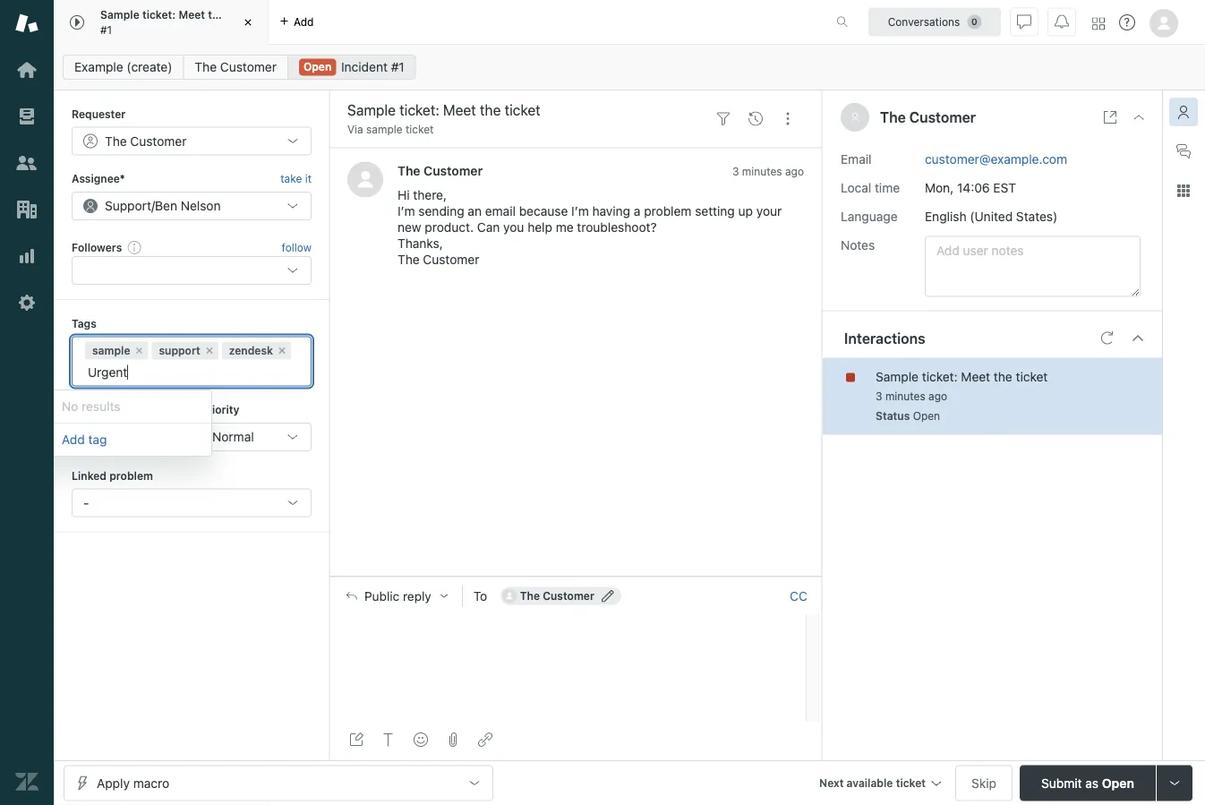 Task type: vqa. For each thing, say whether or not it's contained in the screenshot.
the related to Sample ticket: Meet the ticket #1
yes



Task type: locate. For each thing, give the bounding box(es) containing it.
sample inside the sample ticket: meet the ticket 3 minutes ago status open
[[876, 369, 919, 384]]

customer inside requester element
[[130, 133, 187, 148]]

the
[[195, 60, 217, 74], [881, 109, 906, 126], [105, 133, 127, 148], [398, 163, 421, 178], [398, 252, 420, 267], [520, 590, 540, 603]]

1 horizontal spatial the customer link
[[398, 163, 483, 178]]

linked problem
[[72, 469, 153, 482]]

1 vertical spatial close image
[[1132, 110, 1147, 125]]

sample up 3 minutes ago text box
[[876, 369, 919, 384]]

support
[[159, 345, 200, 357]]

the down thanks,
[[398, 252, 420, 267]]

english (united states)
[[925, 209, 1058, 224]]

3 up status
[[876, 390, 883, 403]]

open down 3 minutes ago text box
[[913, 410, 941, 422]]

2 horizontal spatial open
[[1103, 776, 1135, 791]]

close image left the add popup button
[[239, 13, 257, 31]]

1 horizontal spatial 3
[[876, 390, 883, 403]]

take it button
[[281, 170, 312, 188]]

no
[[62, 399, 78, 414]]

ticket: up (create)
[[142, 9, 176, 21]]

0 vertical spatial problem
[[644, 204, 692, 218]]

sample
[[100, 9, 139, 21], [876, 369, 919, 384]]

minutes
[[742, 165, 783, 177], [886, 390, 926, 403]]

1 horizontal spatial ago
[[929, 390, 948, 403]]

the inside the sample ticket: meet the ticket 3 minutes ago status open
[[994, 369, 1013, 384]]

can
[[477, 220, 500, 235]]

problem right a on the right
[[644, 204, 692, 218]]

0 horizontal spatial open
[[304, 60, 332, 73]]

0 vertical spatial ticket:
[[142, 9, 176, 21]]

followers element
[[72, 256, 312, 285]]

1 horizontal spatial ticket:
[[922, 369, 958, 384]]

status
[[876, 410, 910, 422]]

1 horizontal spatial remove image
[[277, 345, 288, 356]]

#1 up example
[[100, 23, 112, 36]]

0 vertical spatial the
[[208, 9, 225, 21]]

3 minutes ago
[[733, 165, 804, 177]]

0 vertical spatial 3
[[733, 165, 739, 177]]

(united
[[970, 209, 1013, 224]]

main element
[[0, 0, 54, 805]]

1 horizontal spatial meet
[[962, 369, 991, 384]]

because
[[519, 204, 568, 218]]

the up hi
[[398, 163, 421, 178]]

button displays agent's chat status as invisible. image
[[1018, 15, 1032, 29]]

customer down product.
[[423, 252, 480, 267]]

views image
[[15, 105, 39, 128]]

close image
[[239, 13, 257, 31], [1132, 110, 1147, 125]]

meet inside sample ticket: meet the ticket #1
[[179, 9, 205, 21]]

it
[[305, 172, 312, 185]]

#1 down tabs tab list
[[391, 60, 405, 74]]

ticket: up 3 minutes ago text box
[[922, 369, 958, 384]]

incident #1
[[341, 60, 405, 74]]

tab containing sample ticket: meet the ticket
[[54, 0, 269, 45]]

i'm down hi
[[398, 204, 415, 218]]

local time
[[841, 180, 900, 195]]

type
[[72, 404, 98, 416]]

0 horizontal spatial #1
[[100, 23, 112, 36]]

incident inside secondary element
[[341, 60, 388, 74]]

the
[[208, 9, 225, 21], [994, 369, 1013, 384]]

normal button
[[201, 423, 312, 451]]

#1 inside secondary element
[[391, 60, 405, 74]]

new
[[398, 220, 422, 235]]

sample for sample ticket: meet the ticket 3 minutes ago status open
[[876, 369, 919, 384]]

1 vertical spatial ago
[[929, 390, 948, 403]]

next
[[820, 777, 844, 790]]

-
[[83, 495, 89, 510]]

0 horizontal spatial meet
[[179, 9, 205, 21]]

1 horizontal spatial problem
[[644, 204, 692, 218]]

linked
[[72, 469, 107, 482]]

secondary element
[[54, 49, 1206, 85]]

add
[[62, 432, 85, 447]]

customer@example.com image
[[502, 589, 517, 603]]

events image
[[749, 112, 763, 126]]

open
[[304, 60, 332, 73], [913, 410, 941, 422], [1103, 776, 1135, 791]]

via
[[348, 123, 363, 136]]

your
[[757, 204, 782, 218]]

ticket: inside sample ticket: meet the ticket #1
[[142, 9, 176, 21]]

open inside secondary element
[[304, 60, 332, 73]]

3 up up
[[733, 165, 739, 177]]

available
[[847, 777, 893, 790]]

english
[[925, 209, 967, 224]]

incident inside popup button
[[83, 430, 130, 444]]

customer up support / ben nelson
[[130, 133, 187, 148]]

problem
[[644, 204, 692, 218], [109, 469, 153, 482]]

tabs tab list
[[54, 0, 818, 45]]

0 horizontal spatial sample
[[100, 9, 139, 21]]

notes
[[841, 237, 875, 252]]

ben
[[155, 198, 177, 213]]

sample inside sample ticket: meet the ticket #1
[[100, 9, 139, 21]]

zendesk support image
[[15, 12, 39, 35]]

requester element
[[72, 127, 312, 155]]

the inside requester element
[[105, 133, 127, 148]]

draft mode image
[[349, 733, 364, 747]]

tab
[[54, 0, 269, 45]]

ticket:
[[142, 9, 176, 21], [922, 369, 958, 384]]

the down sample ticket: meet the ticket #1
[[195, 60, 217, 74]]

sample
[[366, 123, 403, 136], [92, 345, 130, 357]]

the customer down requester
[[105, 133, 187, 148]]

1 vertical spatial the
[[994, 369, 1013, 384]]

1 vertical spatial 3
[[876, 390, 883, 403]]

1 vertical spatial meet
[[962, 369, 991, 384]]

zendesk products image
[[1093, 17, 1105, 30]]

there,
[[413, 188, 447, 202]]

0 vertical spatial close image
[[239, 13, 257, 31]]

help
[[528, 220, 553, 235]]

0 vertical spatial sample
[[366, 123, 403, 136]]

0 vertical spatial meet
[[179, 9, 205, 21]]

1 horizontal spatial open
[[913, 410, 941, 422]]

example (create)
[[74, 60, 172, 74]]

support / ben nelson
[[105, 198, 221, 213]]

assignee* element
[[72, 192, 312, 220]]

0 horizontal spatial ago
[[786, 165, 804, 177]]

1 horizontal spatial #1
[[391, 60, 405, 74]]

sample right via
[[366, 123, 403, 136]]

2 i'm from the left
[[572, 204, 589, 218]]

1 vertical spatial ticket:
[[922, 369, 958, 384]]

the customer up there,
[[398, 163, 483, 178]]

incident
[[341, 60, 388, 74], [83, 430, 130, 444]]

time
[[875, 180, 900, 195]]

1 remove image from the left
[[134, 345, 145, 356]]

1 horizontal spatial sample
[[876, 369, 919, 384]]

14:06
[[958, 180, 990, 195]]

1 horizontal spatial incident
[[341, 60, 388, 74]]

1 i'm from the left
[[398, 204, 415, 218]]

organizations image
[[15, 198, 39, 221]]

the customer link
[[183, 55, 288, 80], [398, 163, 483, 178]]

0 vertical spatial the customer link
[[183, 55, 288, 80]]

0 horizontal spatial the
[[208, 9, 225, 21]]

sample up example (create)
[[100, 9, 139, 21]]

problem down add tag option
[[109, 469, 153, 482]]

meet for sample ticket: meet the ticket #1
[[179, 9, 205, 21]]

problem inside hi there, i'm sending an email because i'm having a problem setting up your new product. can you help me troubleshoot? thanks, the customer
[[644, 204, 692, 218]]

i'm
[[398, 204, 415, 218], [572, 204, 589, 218]]

next available ticket
[[820, 777, 926, 790]]

the inside sample ticket: meet the ticket #1
[[208, 9, 225, 21]]

ticket: inside the sample ticket: meet the ticket 3 minutes ago status open
[[922, 369, 958, 384]]

3 minutes ago text field
[[876, 390, 948, 403]]

0 vertical spatial incident
[[341, 60, 388, 74]]

1 vertical spatial #1
[[391, 60, 405, 74]]

0 horizontal spatial ticket:
[[142, 9, 176, 21]]

sample down tags
[[92, 345, 130, 357]]

close image right view more details "image"
[[1132, 110, 1147, 125]]

public reply button
[[331, 577, 462, 615]]

sending
[[419, 204, 465, 218]]

user image
[[852, 113, 859, 122]]

format text image
[[382, 733, 396, 747]]

open right as
[[1103, 776, 1135, 791]]

i'm up me
[[572, 204, 589, 218]]

est
[[994, 180, 1017, 195]]

1 horizontal spatial the
[[994, 369, 1013, 384]]

the customer down sample ticket: meet the ticket #1
[[195, 60, 277, 74]]

0 horizontal spatial the customer link
[[183, 55, 288, 80]]

remove image right zendesk
[[277, 345, 288, 356]]

0 vertical spatial sample
[[100, 9, 139, 21]]

skip
[[972, 776, 997, 791]]

minutes up your
[[742, 165, 783, 177]]

email
[[485, 204, 516, 218]]

1 vertical spatial minutes
[[886, 390, 926, 403]]

the down requester
[[105, 133, 127, 148]]

Subject field
[[344, 99, 704, 121]]

ago
[[786, 165, 804, 177], [929, 390, 948, 403]]

apply
[[97, 776, 130, 791]]

the customer
[[195, 60, 277, 74], [881, 109, 976, 126], [105, 133, 187, 148], [398, 163, 483, 178], [520, 590, 595, 603]]

up
[[739, 204, 753, 218]]

add tag
[[62, 432, 107, 447]]

nelson
[[181, 198, 221, 213]]

0 horizontal spatial sample
[[92, 345, 130, 357]]

0 horizontal spatial close image
[[239, 13, 257, 31]]

email
[[841, 151, 872, 166]]

3
[[733, 165, 739, 177], [876, 390, 883, 403]]

1 vertical spatial sample
[[876, 369, 919, 384]]

take it
[[281, 172, 312, 185]]

0 vertical spatial #1
[[100, 23, 112, 36]]

customer inside hi there, i'm sending an email because i'm having a problem setting up your new product. can you help me troubleshoot? thanks, the customer
[[423, 252, 480, 267]]

open down add at the left top of the page
[[304, 60, 332, 73]]

support
[[105, 198, 151, 213]]

the customer inside requester element
[[105, 133, 187, 148]]

insert emojis image
[[414, 733, 428, 747]]

1 vertical spatial incident
[[83, 430, 130, 444]]

customer down "hide composer" icon
[[543, 590, 595, 603]]

meet inside the sample ticket: meet the ticket 3 minutes ago status open
[[962, 369, 991, 384]]

0 horizontal spatial problem
[[109, 469, 153, 482]]

customer
[[220, 60, 277, 74], [910, 109, 976, 126], [130, 133, 187, 148], [424, 163, 483, 178], [423, 252, 480, 267], [543, 590, 595, 603]]

1 horizontal spatial minutes
[[886, 390, 926, 403]]

meet
[[179, 9, 205, 21], [962, 369, 991, 384]]

minutes up status
[[886, 390, 926, 403]]

reporting image
[[15, 245, 39, 268]]

the customer link up there,
[[398, 163, 483, 178]]

customer down the add popup button
[[220, 60, 277, 74]]

2 remove image from the left
[[277, 345, 288, 356]]

the customer link down sample ticket: meet the ticket #1
[[183, 55, 288, 80]]

1 horizontal spatial i'm
[[572, 204, 589, 218]]

1 vertical spatial open
[[913, 410, 941, 422]]

0 vertical spatial open
[[304, 60, 332, 73]]

1 horizontal spatial sample
[[366, 123, 403, 136]]

1 vertical spatial the customer link
[[398, 163, 483, 178]]

0 horizontal spatial remove image
[[134, 345, 145, 356]]

remove image left support
[[134, 345, 145, 356]]

remove image for sample
[[134, 345, 145, 356]]

0 horizontal spatial i'm
[[398, 204, 415, 218]]

0 horizontal spatial minutes
[[742, 165, 783, 177]]

remove image
[[134, 345, 145, 356], [277, 345, 288, 356]]

0 horizontal spatial incident
[[83, 430, 130, 444]]

incident for incident #1
[[341, 60, 388, 74]]

the customer inside secondary element
[[195, 60, 277, 74]]



Task type: describe. For each thing, give the bounding box(es) containing it.
results
[[82, 399, 121, 414]]

hi
[[398, 188, 410, 202]]

mon, 14:06 est
[[925, 180, 1017, 195]]

user image
[[850, 112, 861, 123]]

ticket actions image
[[781, 112, 795, 126]]

apply macro
[[97, 776, 169, 791]]

ticket inside the sample ticket: meet the ticket 3 minutes ago status open
[[1016, 369, 1048, 384]]

having
[[593, 204, 631, 218]]

customer context image
[[1177, 105, 1191, 119]]

priority
[[201, 404, 240, 416]]

(create)
[[127, 60, 172, 74]]

troubleshoot?
[[577, 220, 657, 235]]

hide composer image
[[569, 569, 583, 584]]

the inside secondary element
[[195, 60, 217, 74]]

conversations button
[[869, 8, 1001, 36]]

edit user image
[[602, 590, 614, 603]]

customers image
[[15, 151, 39, 175]]

tags list box
[[29, 390, 212, 457]]

view more details image
[[1104, 110, 1118, 125]]

next available ticket button
[[812, 765, 949, 804]]

follow
[[282, 241, 312, 253]]

the right user image
[[881, 109, 906, 126]]

take
[[281, 172, 302, 185]]

ticket: for sample ticket: meet the ticket 3 minutes ago status open
[[922, 369, 958, 384]]

add link (cmd k) image
[[478, 733, 493, 747]]

the right "customer@example.com" image
[[520, 590, 540, 603]]

3 minutes ago text field
[[733, 165, 804, 177]]

me
[[556, 220, 574, 235]]

apps image
[[1177, 184, 1191, 198]]

1 vertical spatial problem
[[109, 469, 153, 482]]

0 vertical spatial ago
[[786, 165, 804, 177]]

admin image
[[15, 291, 39, 314]]

remove image
[[204, 345, 215, 356]]

normal
[[212, 430, 254, 444]]

meet for sample ticket: meet the ticket 3 minutes ago status open
[[962, 369, 991, 384]]

sample for sample ticket: meet the ticket #1
[[100, 9, 139, 21]]

ago inside the sample ticket: meet the ticket 3 minutes ago status open
[[929, 390, 948, 403]]

the for sample ticket: meet the ticket 3 minutes ago status open
[[994, 369, 1013, 384]]

submit
[[1042, 776, 1083, 791]]

avatar image
[[348, 162, 383, 197]]

followers
[[72, 241, 122, 253]]

example
[[74, 60, 123, 74]]

the inside hi there, i'm sending an email because i'm having a problem setting up your new product. can you help me troubleshoot? thanks, the customer
[[398, 252, 420, 267]]

example (create) button
[[63, 55, 184, 80]]

ticket: for sample ticket: meet the ticket #1
[[142, 9, 176, 21]]

add
[[294, 16, 314, 28]]

product.
[[425, 220, 474, 235]]

tag
[[88, 432, 107, 447]]

customer up customer@example.com on the right top
[[910, 109, 976, 126]]

0 vertical spatial minutes
[[742, 165, 783, 177]]

hi there, i'm sending an email because i'm having a problem setting up your new product. can you help me troubleshoot? thanks, the customer
[[398, 188, 782, 267]]

incident for incident
[[83, 430, 130, 444]]

info on adding followers image
[[127, 240, 142, 254]]

get help image
[[1120, 14, 1136, 30]]

sample ticket: meet the ticket #1
[[100, 9, 258, 36]]

public reply
[[365, 589, 432, 603]]

customer up there,
[[424, 163, 483, 178]]

as
[[1086, 776, 1099, 791]]

an
[[468, 204, 482, 218]]

no results
[[62, 399, 121, 414]]

interactions
[[845, 330, 926, 347]]

minutes inside the sample ticket: meet the ticket 3 minutes ago status open
[[886, 390, 926, 403]]

you
[[504, 220, 524, 235]]

the customer down "hide composer" icon
[[520, 590, 595, 603]]

mon,
[[925, 180, 954, 195]]

remove image for zendesk
[[277, 345, 288, 356]]

ticket inside next available ticket dropdown button
[[896, 777, 926, 790]]

requester
[[72, 107, 126, 120]]

setting
[[695, 204, 735, 218]]

local
[[841, 180, 872, 195]]

macro
[[133, 776, 169, 791]]

/
[[151, 198, 155, 213]]

public
[[365, 589, 400, 603]]

language
[[841, 209, 898, 224]]

Add user notes text field
[[925, 236, 1141, 297]]

states)
[[1017, 209, 1058, 224]]

filter image
[[717, 112, 731, 126]]

get started image
[[15, 58, 39, 82]]

follow button
[[282, 239, 312, 255]]

customer@example.com
[[925, 151, 1068, 166]]

#1 inside sample ticket: meet the ticket #1
[[100, 23, 112, 36]]

0 horizontal spatial 3
[[733, 165, 739, 177]]

close image inside tabs tab list
[[239, 13, 257, 31]]

add attachment image
[[446, 733, 460, 747]]

thanks,
[[398, 236, 443, 251]]

the for sample ticket: meet the ticket #1
[[208, 9, 225, 21]]

a
[[634, 204, 641, 218]]

cc
[[790, 589, 808, 603]]

displays possible ticket submission types image
[[1168, 776, 1182, 791]]

conversations
[[888, 16, 961, 28]]

via sample ticket
[[348, 123, 434, 136]]

add tag option
[[30, 427, 211, 453]]

reply
[[403, 589, 432, 603]]

to
[[474, 589, 488, 603]]

the customer up mon,
[[881, 109, 976, 126]]

linked problem element
[[72, 489, 312, 517]]

customer inside secondary element
[[220, 60, 277, 74]]

sample ticket: meet the ticket 3 minutes ago status open
[[876, 369, 1048, 422]]

zendesk image
[[15, 770, 39, 794]]

incident button
[[72, 423, 183, 451]]

1 horizontal spatial close image
[[1132, 110, 1147, 125]]

tags
[[72, 317, 97, 330]]

notifications image
[[1055, 15, 1070, 29]]

ticket inside sample ticket: meet the ticket #1
[[228, 9, 258, 21]]

the customer link inside secondary element
[[183, 55, 288, 80]]

add button
[[269, 0, 325, 44]]

submit as open
[[1042, 776, 1135, 791]]

2 vertical spatial open
[[1103, 776, 1135, 791]]

skip button
[[956, 765, 1013, 801]]

assignee*
[[72, 172, 125, 185]]

cc button
[[790, 588, 808, 604]]

1 vertical spatial sample
[[92, 345, 130, 357]]

3 inside the sample ticket: meet the ticket 3 minutes ago status open
[[876, 390, 883, 403]]

zendesk
[[229, 345, 273, 357]]

Tags field
[[85, 363, 295, 381]]

open inside the sample ticket: meet the ticket 3 minutes ago status open
[[913, 410, 941, 422]]



